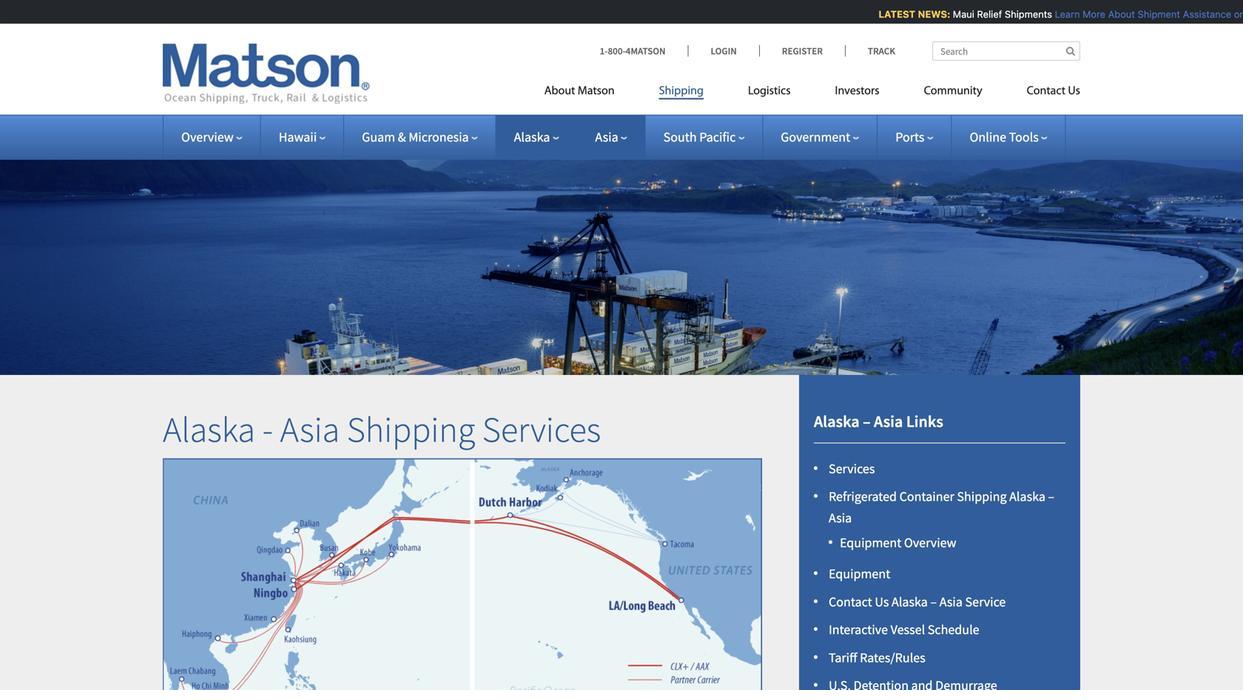 Task type: vqa. For each thing, say whether or not it's contained in the screenshot.
our to the middle
no



Task type: describe. For each thing, give the bounding box(es) containing it.
overview link
[[181, 129, 242, 145]]

interactive
[[829, 622, 888, 638]]

matson ship at dutch harbor image
[[0, 136, 1243, 375]]

learn more about shipment assistance or c link
[[1050, 9, 1243, 20]]

alaska - asia shipping services
[[163, 407, 601, 452]]

alaska for alaska – asia links
[[814, 411, 860, 432]]

c
[[1241, 9, 1243, 20]]

relief
[[972, 9, 997, 20]]

community link
[[902, 78, 1005, 108]]

latest
[[874, 9, 911, 20]]

hawaii link
[[279, 129, 326, 145]]

contact us alaska – asia service
[[829, 594, 1006, 610]]

-
[[262, 407, 273, 452]]

Search search field
[[932, 41, 1080, 61]]

refrigerated
[[829, 488, 897, 505]]

login link
[[688, 45, 759, 57]]

maui
[[948, 9, 970, 20]]

online
[[970, 129, 1006, 145]]

about matson
[[544, 85, 615, 97]]

1-800-4matson
[[600, 45, 666, 57]]

4matson
[[626, 45, 666, 57]]

rates/rules
[[860, 650, 925, 666]]

alaska for alaska - asia shipping services
[[163, 407, 255, 452]]

register link
[[759, 45, 845, 57]]

asia right -
[[280, 407, 340, 452]]

contact us link
[[1005, 78, 1080, 108]]

south pacific
[[663, 129, 736, 145]]

top menu navigation
[[544, 78, 1080, 108]]

matson
[[578, 85, 615, 97]]

assistance
[[1178, 9, 1227, 20]]

guam & micronesia link
[[362, 129, 478, 145]]

links
[[906, 411, 943, 432]]

login
[[711, 45, 737, 57]]

hawaii
[[279, 129, 317, 145]]

overview inside alaska – asia links section
[[904, 535, 956, 551]]

dutch harbor image
[[435, 426, 601, 593]]

ports
[[895, 129, 924, 145]]

ningbo image
[[213, 504, 380, 670]]

shipping inside "link"
[[659, 85, 704, 97]]

logistics link
[[726, 78, 813, 108]]

logistics
[[748, 85, 791, 97]]

guam
[[362, 129, 395, 145]]

refrigerated container shipping alaska – asia
[[829, 488, 1054, 526]]

track link
[[845, 45, 895, 57]]

service
[[965, 594, 1006, 610]]

equipment overview link
[[840, 535, 956, 551]]

refrigerated container shipping alaska – asia link
[[829, 488, 1054, 526]]

0 vertical spatial overview
[[181, 129, 234, 145]]

2 vertical spatial –
[[930, 594, 937, 610]]

– inside refrigerated container shipping alaska – asia
[[1048, 488, 1054, 505]]

ports link
[[895, 129, 933, 145]]

contact us
[[1027, 85, 1080, 97]]

tariff rates/rules link
[[829, 650, 925, 666]]

equipment for equipment link
[[829, 566, 890, 582]]

&
[[398, 129, 406, 145]]

tools
[[1009, 129, 1039, 145]]

1 vertical spatial shipping
[[347, 407, 475, 452]]

contact us alaska – asia service link
[[829, 594, 1006, 610]]

track
[[868, 45, 895, 57]]

alaska for alaska
[[514, 129, 550, 145]]



Task type: locate. For each thing, give the bounding box(es) containing it.
interactive vessel schedule
[[829, 622, 979, 638]]

0 vertical spatial shipping
[[659, 85, 704, 97]]

pacific
[[699, 129, 736, 145]]

news:
[[913, 9, 946, 20]]

us down the search icon
[[1068, 85, 1080, 97]]

us up interactive vessel schedule link
[[875, 594, 889, 610]]

alaska services image
[[162, 458, 762, 690]]

alaska – asia links
[[814, 411, 943, 432]]

us for contact us
[[1068, 85, 1080, 97]]

1 horizontal spatial services
[[829, 460, 875, 477]]

about
[[1103, 9, 1130, 20], [544, 85, 575, 97]]

contact inside alaska – asia links section
[[829, 594, 872, 610]]

services inside alaska – asia links section
[[829, 460, 875, 477]]

investors
[[835, 85, 879, 97]]

equipment
[[840, 535, 901, 551], [829, 566, 890, 582]]

services link
[[829, 460, 875, 477]]

equipment up equipment link
[[840, 535, 901, 551]]

investors link
[[813, 78, 902, 108]]

shipment
[[1133, 9, 1175, 20]]

0 horizontal spatial services
[[482, 407, 601, 452]]

asia link
[[595, 129, 627, 145]]

or
[[1229, 9, 1238, 20]]

micronesia
[[409, 129, 469, 145]]

asia
[[595, 129, 618, 145], [280, 407, 340, 452], [874, 411, 903, 432], [829, 510, 852, 526], [939, 594, 963, 610]]

2 horizontal spatial –
[[1048, 488, 1054, 505]]

1 vertical spatial contact
[[829, 594, 872, 610]]

1 horizontal spatial contact
[[1027, 85, 1065, 97]]

1 horizontal spatial about
[[1103, 9, 1130, 20]]

1 vertical spatial overview
[[904, 535, 956, 551]]

contact inside 'top menu' navigation
[[1027, 85, 1065, 97]]

1 vertical spatial –
[[1048, 488, 1054, 505]]

asia down refrigerated
[[829, 510, 852, 526]]

community
[[924, 85, 982, 97]]

1-800-4matson link
[[600, 45, 688, 57]]

contact
[[1027, 85, 1065, 97], [829, 594, 872, 610]]

asia left links
[[874, 411, 903, 432]]

1 vertical spatial us
[[875, 594, 889, 610]]

None search field
[[932, 41, 1080, 61]]

0 horizontal spatial about
[[544, 85, 575, 97]]

about inside the about matson "link"
[[544, 85, 575, 97]]

equipment link
[[829, 566, 890, 582]]

services
[[482, 407, 601, 452], [829, 460, 875, 477]]

asia inside refrigerated container shipping alaska – asia
[[829, 510, 852, 526]]

online tools
[[970, 129, 1039, 145]]

contact for contact us alaska – asia service
[[829, 594, 872, 610]]

equipment overview
[[840, 535, 956, 551]]

us inside 'top menu' navigation
[[1068, 85, 1080, 97]]

about right more in the top right of the page
[[1103, 9, 1130, 20]]

alaska – asia links section
[[781, 375, 1099, 690]]

1 horizontal spatial us
[[1068, 85, 1080, 97]]

contact up 'tools'
[[1027, 85, 1065, 97]]

schedule
[[928, 622, 979, 638]]

1 horizontal spatial –
[[930, 594, 937, 610]]

1 vertical spatial services
[[829, 460, 875, 477]]

contact up interactive
[[829, 594, 872, 610]]

tariff rates/rules
[[829, 650, 925, 666]]

shipping link
[[637, 78, 726, 108]]

tariff
[[829, 650, 857, 666]]

guam & micronesia
[[362, 129, 469, 145]]

–
[[863, 411, 871, 432], [1048, 488, 1054, 505], [930, 594, 937, 610]]

0 horizontal spatial contact
[[829, 594, 872, 610]]

more
[[1078, 9, 1101, 20]]

about matson link
[[544, 78, 637, 108]]

0 horizontal spatial shipping
[[347, 407, 475, 452]]

about left 'matson'
[[544, 85, 575, 97]]

1 vertical spatial about
[[544, 85, 575, 97]]

0 vertical spatial equipment
[[840, 535, 901, 551]]

0 horizontal spatial us
[[875, 594, 889, 610]]

alaska inside refrigerated container shipping alaska – asia
[[1009, 488, 1045, 505]]

government link
[[781, 129, 859, 145]]

us
[[1068, 85, 1080, 97], [875, 594, 889, 610]]

0 vertical spatial us
[[1068, 85, 1080, 97]]

contact for contact us
[[1027, 85, 1065, 97]]

south pacific link
[[663, 129, 745, 145]]

us for contact us alaska – asia service
[[875, 594, 889, 610]]

0 horizontal spatial –
[[863, 411, 871, 432]]

1 horizontal spatial overview
[[904, 535, 956, 551]]

interactive vessel schedule link
[[829, 622, 979, 638]]

asia up schedule
[[939, 594, 963, 610]]

asia down the about matson "link" on the top
[[595, 129, 618, 145]]

800-
[[608, 45, 626, 57]]

learn
[[1050, 9, 1075, 20]]

overview
[[181, 129, 234, 145], [904, 535, 956, 551]]

online tools link
[[970, 129, 1048, 145]]

vessel
[[891, 622, 925, 638]]

1-
[[600, 45, 608, 57]]

0 horizontal spatial overview
[[181, 129, 234, 145]]

long beach image
[[608, 513, 774, 680]]

0 vertical spatial contact
[[1027, 85, 1065, 97]]

blue matson logo with ocean, shipping, truck, rail and logistics written beneath it. image
[[163, 44, 370, 104]]

south
[[663, 129, 697, 145]]

government
[[781, 129, 850, 145]]

us inside alaska – asia links section
[[875, 594, 889, 610]]

0 vertical spatial services
[[482, 407, 601, 452]]

2 horizontal spatial shipping
[[957, 488, 1007, 505]]

1 vertical spatial equipment
[[829, 566, 890, 582]]

search image
[[1066, 46, 1075, 56]]

equipment for equipment overview
[[840, 535, 901, 551]]

container
[[899, 488, 954, 505]]

equipment down equipment overview link
[[829, 566, 890, 582]]

alaska
[[514, 129, 550, 145], [163, 407, 255, 452], [814, 411, 860, 432], [1009, 488, 1045, 505], [892, 594, 928, 610]]

0 vertical spatial about
[[1103, 9, 1130, 20]]

0 vertical spatial –
[[863, 411, 871, 432]]

latest news: maui relief shipments learn more about shipment assistance or c
[[874, 9, 1243, 20]]

register
[[782, 45, 823, 57]]

shipping
[[659, 85, 704, 97], [347, 407, 475, 452], [957, 488, 1007, 505]]

shipping inside refrigerated container shipping alaska – asia
[[957, 488, 1007, 505]]

shanghai image
[[213, 491, 380, 657]]

1 horizontal spatial shipping
[[659, 85, 704, 97]]

2 vertical spatial shipping
[[957, 488, 1007, 505]]

shipments
[[1000, 9, 1047, 20]]

alaska link
[[514, 129, 559, 145]]



